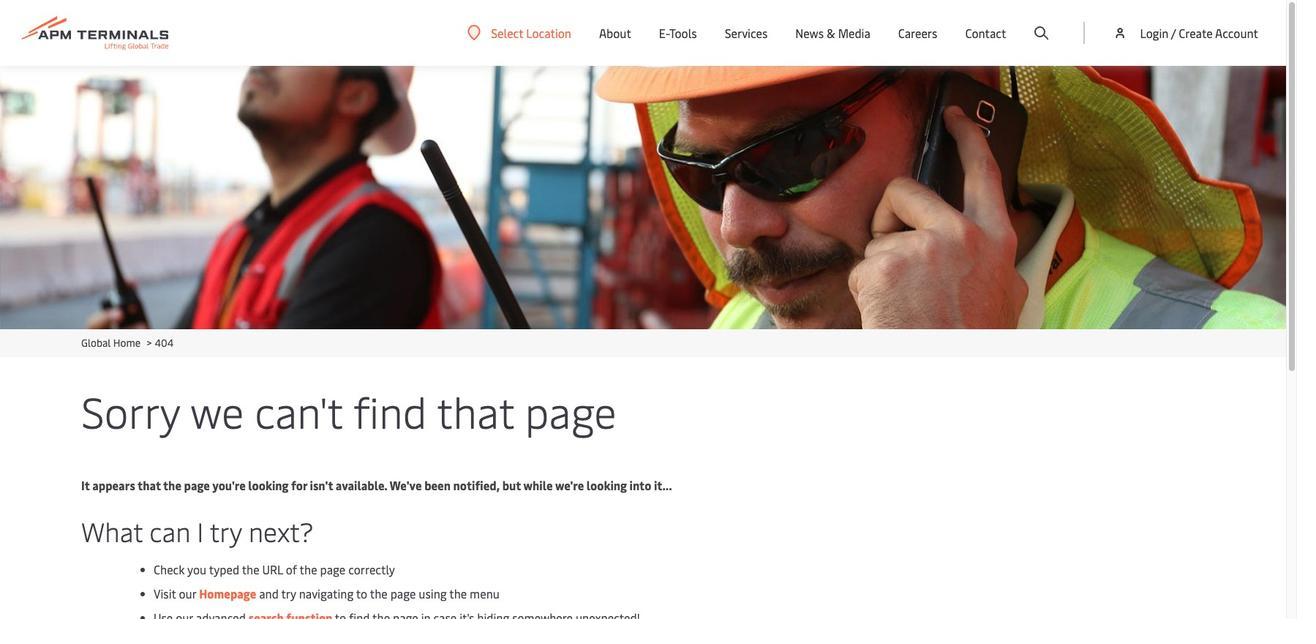 Task type: vqa. For each thing, say whether or not it's contained in the screenshot.
SELECT LOCATION button
yes



Task type: locate. For each thing, give the bounding box(es) containing it.
visit our homepage and try navigating to the page using the menu
[[154, 585, 500, 602]]

the
[[163, 477, 181, 493], [242, 561, 260, 577], [300, 561, 317, 577], [370, 585, 388, 602], [450, 585, 467, 602]]

our
[[179, 585, 196, 602]]

global
[[81, 336, 111, 350]]

while
[[524, 477, 553, 493]]

the left url
[[242, 561, 260, 577]]

navigating
[[299, 585, 354, 602]]

global home > 404
[[81, 336, 173, 350]]

1 horizontal spatial looking
[[587, 477, 627, 493]]

correctly
[[348, 561, 395, 577]]

into
[[630, 477, 652, 493]]

it appears that the page you're looking for isn't available. we've been notified, but while we're looking into it...
[[81, 477, 672, 493]]

of
[[286, 561, 297, 577]]

news
[[796, 25, 824, 41]]

0 horizontal spatial try
[[210, 513, 242, 549]]

contact button
[[966, 0, 1007, 66]]

visit
[[154, 585, 176, 602]]

looking left for
[[248, 477, 289, 493]]

try right and
[[281, 585, 296, 602]]

0 horizontal spatial that
[[138, 477, 161, 493]]

url
[[262, 561, 283, 577]]

services
[[725, 25, 768, 41]]

looking left into
[[587, 477, 627, 493]]

0 horizontal spatial looking
[[248, 477, 289, 493]]

1 vertical spatial try
[[281, 585, 296, 602]]

0 vertical spatial try
[[210, 513, 242, 549]]

the right 'of'
[[300, 561, 317, 577]]

try right i
[[210, 513, 242, 549]]

1 vertical spatial that
[[138, 477, 161, 493]]

we've
[[390, 477, 422, 493]]

what
[[81, 513, 143, 549]]

looking
[[248, 477, 289, 493], [587, 477, 627, 493]]

homepage
[[199, 585, 256, 602]]

you
[[187, 561, 207, 577]]

login
[[1140, 25, 1169, 41]]

but
[[503, 477, 521, 493]]

0 vertical spatial that
[[437, 382, 514, 440]]

can
[[149, 513, 190, 549]]

to
[[356, 585, 367, 602]]

notified,
[[453, 477, 500, 493]]

tools
[[670, 25, 697, 41]]

it
[[81, 477, 90, 493]]

try
[[210, 513, 242, 549], [281, 585, 296, 602]]

page
[[525, 382, 617, 440], [184, 477, 210, 493], [320, 561, 346, 577], [391, 585, 416, 602]]

that
[[437, 382, 514, 440], [138, 477, 161, 493]]

appears
[[92, 477, 135, 493]]

check
[[154, 561, 185, 577]]

and
[[259, 585, 279, 602]]

isn't
[[310, 477, 333, 493]]

the right "using"
[[450, 585, 467, 602]]

404
[[155, 336, 173, 350]]

create
[[1179, 25, 1213, 41]]

e-tools button
[[659, 0, 697, 66]]

login / create account link
[[1113, 0, 1259, 66]]

location
[[526, 25, 572, 41]]

/
[[1171, 25, 1176, 41]]



Task type: describe. For each thing, give the bounding box(es) containing it.
it...
[[654, 477, 672, 493]]

1 looking from the left
[[248, 477, 289, 493]]

next?
[[249, 513, 314, 549]]

select
[[491, 25, 523, 41]]

sorry we can't find that page
[[81, 382, 617, 440]]

e-
[[659, 25, 670, 41]]

services button
[[725, 0, 768, 66]]

about button
[[599, 0, 631, 66]]

media
[[838, 25, 871, 41]]

2 looking from the left
[[587, 477, 627, 493]]

for
[[291, 477, 307, 493]]

404 image
[[0, 66, 1287, 329]]

>
[[147, 336, 152, 350]]

the right to
[[370, 585, 388, 602]]

we
[[190, 382, 244, 440]]

available.
[[336, 477, 387, 493]]

1 horizontal spatial try
[[281, 585, 296, 602]]

we're
[[555, 477, 584, 493]]

account
[[1216, 25, 1259, 41]]

typed
[[209, 561, 239, 577]]

you're
[[212, 477, 246, 493]]

1 horizontal spatial that
[[437, 382, 514, 440]]

check you typed the url of the page correctly
[[154, 561, 395, 577]]

&
[[827, 25, 836, 41]]

e-tools
[[659, 25, 697, 41]]

homepage link
[[199, 585, 256, 602]]

what can i try next?
[[81, 513, 314, 549]]

about
[[599, 25, 631, 41]]

global home link
[[81, 336, 141, 350]]

login / create account
[[1140, 25, 1259, 41]]

contact
[[966, 25, 1007, 41]]

can't
[[255, 382, 343, 440]]

i
[[197, 513, 204, 549]]

been
[[425, 477, 451, 493]]

news & media
[[796, 25, 871, 41]]

select location button
[[468, 25, 572, 41]]

using
[[419, 585, 447, 602]]

careers button
[[899, 0, 938, 66]]

select location
[[491, 25, 572, 41]]

find
[[353, 382, 427, 440]]

careers
[[899, 25, 938, 41]]

home
[[113, 336, 141, 350]]

the up can
[[163, 477, 181, 493]]

sorry
[[81, 382, 180, 440]]

news & media button
[[796, 0, 871, 66]]

menu
[[470, 585, 500, 602]]



